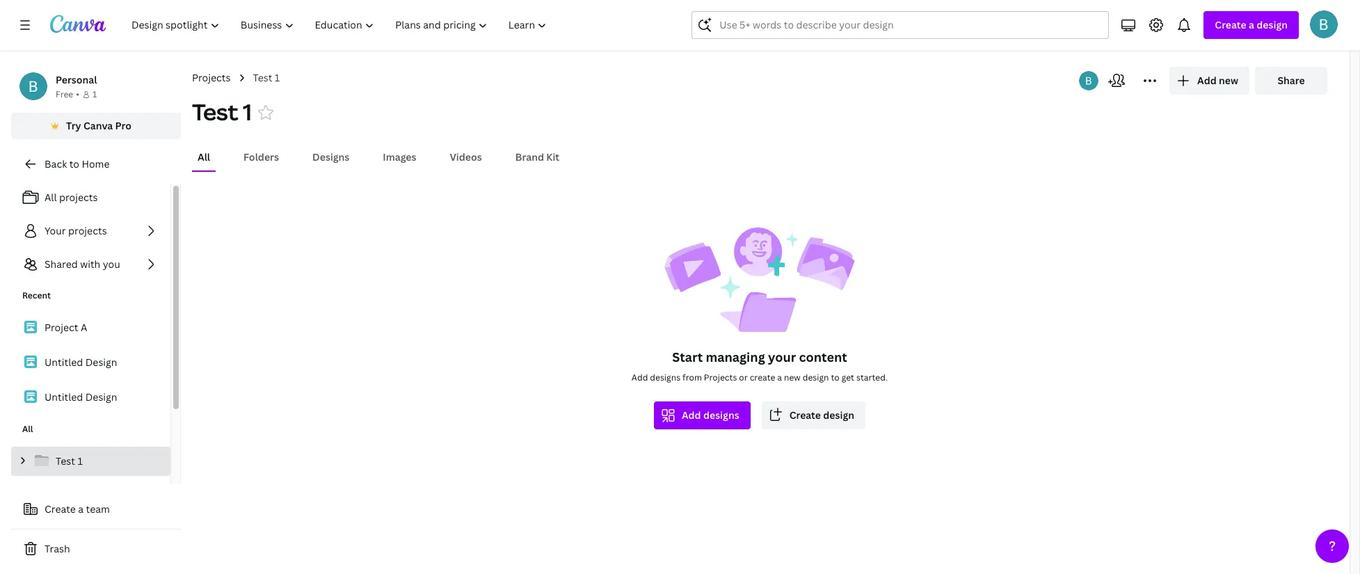 Task type: describe. For each thing, give the bounding box(es) containing it.
designs
[[313, 150, 350, 164]]

list containing project a
[[11, 313, 171, 412]]

test for test 1 button
[[192, 97, 239, 127]]

1 inside button
[[243, 97, 252, 127]]

team
[[86, 503, 110, 516]]

top level navigation element
[[123, 11, 559, 39]]

projects link
[[192, 70, 231, 86]]

you
[[103, 258, 120, 271]]

a inside start managing your content add designs from projects or create a new design to get started.
[[778, 372, 782, 384]]

test 1 button
[[192, 97, 252, 127]]

your projects link
[[11, 217, 171, 245]]

new inside start managing your content add designs from projects or create a new design to get started.
[[784, 372, 801, 384]]

create for create a team
[[45, 503, 76, 516]]

create a team button
[[11, 496, 181, 523]]

images button
[[377, 144, 422, 171]]

pro
[[115, 119, 131, 132]]

test 1 for test 1 button
[[192, 97, 252, 127]]

1 untitled design link from the top
[[11, 348, 171, 377]]

a
[[81, 321, 87, 334]]

get
[[842, 372, 855, 384]]

0 horizontal spatial to
[[69, 157, 79, 171]]

create for create a design
[[1216, 18, 1247, 31]]

videos
[[450, 150, 482, 164]]

project a link
[[11, 313, 171, 342]]

2 design from the top
[[85, 390, 117, 404]]

all button
[[192, 144, 216, 171]]

shared with you
[[45, 258, 120, 271]]

or
[[739, 372, 748, 384]]

designs button
[[307, 144, 355, 171]]

back to home link
[[11, 150, 181, 178]]

share
[[1278, 74, 1305, 87]]

start
[[672, 349, 703, 365]]

brand
[[516, 150, 544, 164]]

design inside create design button
[[824, 409, 855, 422]]

test 1 for the topmost test 1 link
[[253, 71, 280, 84]]

add for add designs
[[682, 409, 701, 422]]

try canva pro button
[[11, 113, 181, 139]]

with
[[80, 258, 100, 271]]

1 design from the top
[[85, 356, 117, 369]]

folders
[[244, 150, 279, 164]]

try canva pro
[[66, 119, 131, 132]]

share button
[[1256, 67, 1328, 95]]

create design button
[[762, 402, 866, 429]]

1 inside list
[[78, 455, 83, 468]]

design inside start managing your content add designs from projects or create a new design to get started.
[[803, 372, 829, 384]]

design inside create a design dropdown button
[[1257, 18, 1288, 31]]

from
[[683, 372, 702, 384]]

0 vertical spatial test 1 link
[[253, 70, 280, 86]]

try
[[66, 119, 81, 132]]

1 right •
[[92, 88, 97, 100]]

brand kit
[[516, 150, 560, 164]]

add for add new
[[1198, 74, 1217, 87]]

designs inside button
[[704, 409, 740, 422]]

brad klo image
[[1311, 10, 1338, 38]]

add designs
[[682, 409, 740, 422]]



Task type: locate. For each thing, give the bounding box(es) containing it.
0 vertical spatial test
[[253, 71, 272, 84]]

1 up the create a team
[[78, 455, 83, 468]]

new
[[1219, 74, 1239, 87], [784, 372, 801, 384]]

0 vertical spatial design
[[1257, 18, 1288, 31]]

create up 'add new' on the top of page
[[1216, 18, 1247, 31]]

2 list from the top
[[11, 313, 171, 412]]

add
[[1198, 74, 1217, 87], [632, 372, 648, 384], [682, 409, 701, 422]]

0 horizontal spatial test 1
[[56, 455, 83, 468]]

None search field
[[692, 11, 1110, 39]]

2 horizontal spatial test 1
[[253, 71, 280, 84]]

projects left or
[[704, 372, 737, 384]]

test inside button
[[192, 97, 239, 127]]

0 vertical spatial design
[[85, 356, 117, 369]]

2 vertical spatial create
[[45, 503, 76, 516]]

projects up test 1 button
[[192, 71, 231, 84]]

0 vertical spatial untitled design
[[45, 356, 117, 369]]

1 horizontal spatial test 1
[[192, 97, 252, 127]]

projects
[[59, 191, 98, 204], [68, 224, 107, 237]]

back to home
[[45, 157, 110, 171]]

design down get
[[824, 409, 855, 422]]

a for team
[[78, 503, 84, 516]]

1 vertical spatial to
[[831, 372, 840, 384]]

create
[[1216, 18, 1247, 31], [790, 409, 821, 422], [45, 503, 76, 516]]

projects for your projects
[[68, 224, 107, 237]]

designs down or
[[704, 409, 740, 422]]

1 horizontal spatial create
[[790, 409, 821, 422]]

0 vertical spatial add
[[1198, 74, 1217, 87]]

add inside dropdown button
[[1198, 74, 1217, 87]]

2 horizontal spatial all
[[198, 150, 210, 164]]

a for design
[[1249, 18, 1255, 31]]

create inside button
[[790, 409, 821, 422]]

1 vertical spatial untitled design link
[[11, 383, 171, 412]]

1 horizontal spatial test 1 link
[[253, 70, 280, 86]]

your
[[45, 224, 66, 237]]

create
[[750, 372, 776, 384]]

1 list from the top
[[11, 184, 171, 278]]

2 horizontal spatial create
[[1216, 18, 1247, 31]]

started.
[[857, 372, 888, 384]]

0 horizontal spatial test 1 link
[[11, 447, 171, 476]]

all for all projects
[[45, 191, 57, 204]]

start managing your content add designs from projects or create a new design to get started.
[[632, 349, 888, 384]]

all
[[198, 150, 210, 164], [45, 191, 57, 204], [22, 423, 33, 435]]

0 vertical spatial list
[[11, 184, 171, 278]]

0 vertical spatial to
[[69, 157, 79, 171]]

2 vertical spatial a
[[78, 503, 84, 516]]

designs inside start managing your content add designs from projects or create a new design to get started.
[[650, 372, 681, 384]]

test 1 right projects link
[[253, 71, 280, 84]]

create a design button
[[1204, 11, 1299, 39]]

shared with you link
[[11, 251, 171, 278]]

new down create a design dropdown button
[[1219, 74, 1239, 87]]

1 vertical spatial list
[[11, 313, 171, 412]]

brand kit button
[[510, 144, 565, 171]]

all inside button
[[198, 150, 210, 164]]

create inside button
[[45, 503, 76, 516]]

design left brad klo "icon" on the right top of page
[[1257, 18, 1288, 31]]

0 vertical spatial all
[[198, 150, 210, 164]]

free •
[[56, 88, 79, 100]]

0 vertical spatial new
[[1219, 74, 1239, 87]]

1 horizontal spatial new
[[1219, 74, 1239, 87]]

1 up folders
[[243, 97, 252, 127]]

2 vertical spatial all
[[22, 423, 33, 435]]

projects for all projects
[[59, 191, 98, 204]]

test 1 link up team
[[11, 447, 171, 476]]

trash
[[45, 542, 70, 555]]

create left team
[[45, 503, 76, 516]]

untitled design link
[[11, 348, 171, 377], [11, 383, 171, 412]]

1 vertical spatial a
[[778, 372, 782, 384]]

0 horizontal spatial designs
[[650, 372, 681, 384]]

trash link
[[11, 535, 181, 563]]

1 vertical spatial create
[[790, 409, 821, 422]]

1 vertical spatial test
[[192, 97, 239, 127]]

2 untitled design link from the top
[[11, 383, 171, 412]]

your projects
[[45, 224, 107, 237]]

Search search field
[[720, 12, 1082, 38]]

0 horizontal spatial a
[[78, 503, 84, 516]]

create a team
[[45, 503, 110, 516]]

1 right projects link
[[275, 71, 280, 84]]

0 horizontal spatial create
[[45, 503, 76, 516]]

test 1 down projects link
[[192, 97, 252, 127]]

new down your on the right bottom of the page
[[784, 372, 801, 384]]

create a design
[[1216, 18, 1288, 31]]

•
[[76, 88, 79, 100]]

0 vertical spatial untitled
[[45, 356, 83, 369]]

1 vertical spatial projects
[[704, 372, 737, 384]]

1 vertical spatial projects
[[68, 224, 107, 237]]

1 horizontal spatial add
[[682, 409, 701, 422]]

1 vertical spatial designs
[[704, 409, 740, 422]]

1 vertical spatial test 1 link
[[11, 447, 171, 476]]

shared
[[45, 258, 78, 271]]

0 horizontal spatial new
[[784, 372, 801, 384]]

2 horizontal spatial add
[[1198, 74, 1217, 87]]

projects
[[192, 71, 231, 84], [704, 372, 737, 384]]

folders button
[[238, 144, 285, 171]]

projects right your at the top left of the page
[[68, 224, 107, 237]]

2 vertical spatial design
[[824, 409, 855, 422]]

list
[[11, 184, 171, 278], [11, 313, 171, 412]]

2 vertical spatial add
[[682, 409, 701, 422]]

all inside 'list'
[[45, 191, 57, 204]]

design
[[85, 356, 117, 369], [85, 390, 117, 404]]

a inside button
[[78, 503, 84, 516]]

test
[[253, 71, 272, 84], [192, 97, 239, 127], [56, 455, 75, 468]]

test 1 list
[[11, 447, 171, 574]]

1 vertical spatial test 1
[[192, 97, 252, 127]]

designs left from
[[650, 372, 681, 384]]

all for all button
[[198, 150, 210, 164]]

add new
[[1198, 74, 1239, 87]]

1 untitled from the top
[[45, 356, 83, 369]]

0 vertical spatial create
[[1216, 18, 1247, 31]]

test down projects link
[[192, 97, 239, 127]]

2 vertical spatial test
[[56, 455, 75, 468]]

test 1 link
[[253, 70, 280, 86], [11, 447, 171, 476]]

design
[[1257, 18, 1288, 31], [803, 372, 829, 384], [824, 409, 855, 422]]

1 horizontal spatial a
[[778, 372, 782, 384]]

1 vertical spatial design
[[803, 372, 829, 384]]

back
[[45, 157, 67, 171]]

designs
[[650, 372, 681, 384], [704, 409, 740, 422]]

test for the topmost test 1 link
[[253, 71, 272, 84]]

0 horizontal spatial test
[[56, 455, 75, 468]]

projects inside start managing your content add designs from projects or create a new design to get started.
[[704, 372, 737, 384]]

all projects
[[45, 191, 98, 204]]

create down content
[[790, 409, 821, 422]]

managing
[[706, 349, 765, 365]]

videos button
[[444, 144, 488, 171]]

0 vertical spatial designs
[[650, 372, 681, 384]]

1 vertical spatial new
[[784, 372, 801, 384]]

1
[[275, 71, 280, 84], [92, 88, 97, 100], [243, 97, 252, 127], [78, 455, 83, 468]]

add new button
[[1170, 67, 1250, 95]]

test 1 up the create a team
[[56, 455, 83, 468]]

1 untitled design from the top
[[45, 356, 117, 369]]

1 vertical spatial design
[[85, 390, 117, 404]]

0 horizontal spatial projects
[[192, 71, 231, 84]]

2 untitled from the top
[[45, 390, 83, 404]]

create for create design
[[790, 409, 821, 422]]

add designs button
[[654, 402, 751, 429]]

personal
[[56, 73, 97, 86]]

canva
[[84, 119, 113, 132]]

test 1 link right projects link
[[253, 70, 280, 86]]

create design
[[790, 409, 855, 422]]

1 vertical spatial untitled
[[45, 390, 83, 404]]

1 horizontal spatial to
[[831, 372, 840, 384]]

to left get
[[831, 372, 840, 384]]

untitled design
[[45, 356, 117, 369], [45, 390, 117, 404]]

1 horizontal spatial designs
[[704, 409, 740, 422]]

2 horizontal spatial a
[[1249, 18, 1255, 31]]

free
[[56, 88, 73, 100]]

create inside dropdown button
[[1216, 18, 1247, 31]]

0 vertical spatial test 1
[[253, 71, 280, 84]]

all projects link
[[11, 184, 171, 212]]

add inside button
[[682, 409, 701, 422]]

0 horizontal spatial add
[[632, 372, 648, 384]]

new inside the "add new" dropdown button
[[1219, 74, 1239, 87]]

1 vertical spatial add
[[632, 372, 648, 384]]

0 vertical spatial projects
[[59, 191, 98, 204]]

1 vertical spatial all
[[45, 191, 57, 204]]

a inside dropdown button
[[1249, 18, 1255, 31]]

1 horizontal spatial projects
[[704, 372, 737, 384]]

project a
[[45, 321, 87, 334]]

add inside start managing your content add designs from projects or create a new design to get started.
[[632, 372, 648, 384]]

projects down back to home
[[59, 191, 98, 204]]

home
[[82, 157, 110, 171]]

project
[[45, 321, 78, 334]]

1 horizontal spatial all
[[45, 191, 57, 204]]

to right back
[[69, 157, 79, 171]]

0 vertical spatial untitled design link
[[11, 348, 171, 377]]

test 1
[[253, 71, 280, 84], [192, 97, 252, 127], [56, 455, 83, 468]]

1 vertical spatial untitled design
[[45, 390, 117, 404]]

content
[[799, 349, 848, 365]]

images
[[383, 150, 417, 164]]

2 horizontal spatial test
[[253, 71, 272, 84]]

kit
[[547, 150, 560, 164]]

0 horizontal spatial all
[[22, 423, 33, 435]]

0 vertical spatial a
[[1249, 18, 1255, 31]]

2 untitled design from the top
[[45, 390, 117, 404]]

test up the create a team
[[56, 455, 75, 468]]

to inside start managing your content add designs from projects or create a new design to get started.
[[831, 372, 840, 384]]

list containing all projects
[[11, 184, 171, 278]]

untitled
[[45, 356, 83, 369], [45, 390, 83, 404]]

1 horizontal spatial test
[[192, 97, 239, 127]]

a
[[1249, 18, 1255, 31], [778, 372, 782, 384], [78, 503, 84, 516]]

0 vertical spatial projects
[[192, 71, 231, 84]]

test inside list
[[56, 455, 75, 468]]

test right projects link
[[253, 71, 272, 84]]

2 vertical spatial test 1
[[56, 455, 83, 468]]

recent
[[22, 290, 51, 301]]

test 1 inside list
[[56, 455, 83, 468]]

your
[[768, 349, 796, 365]]

to
[[69, 157, 79, 171], [831, 372, 840, 384]]

design down content
[[803, 372, 829, 384]]



Task type: vqa. For each thing, say whether or not it's contained in the screenshot.
see all LINK to the bottom
no



